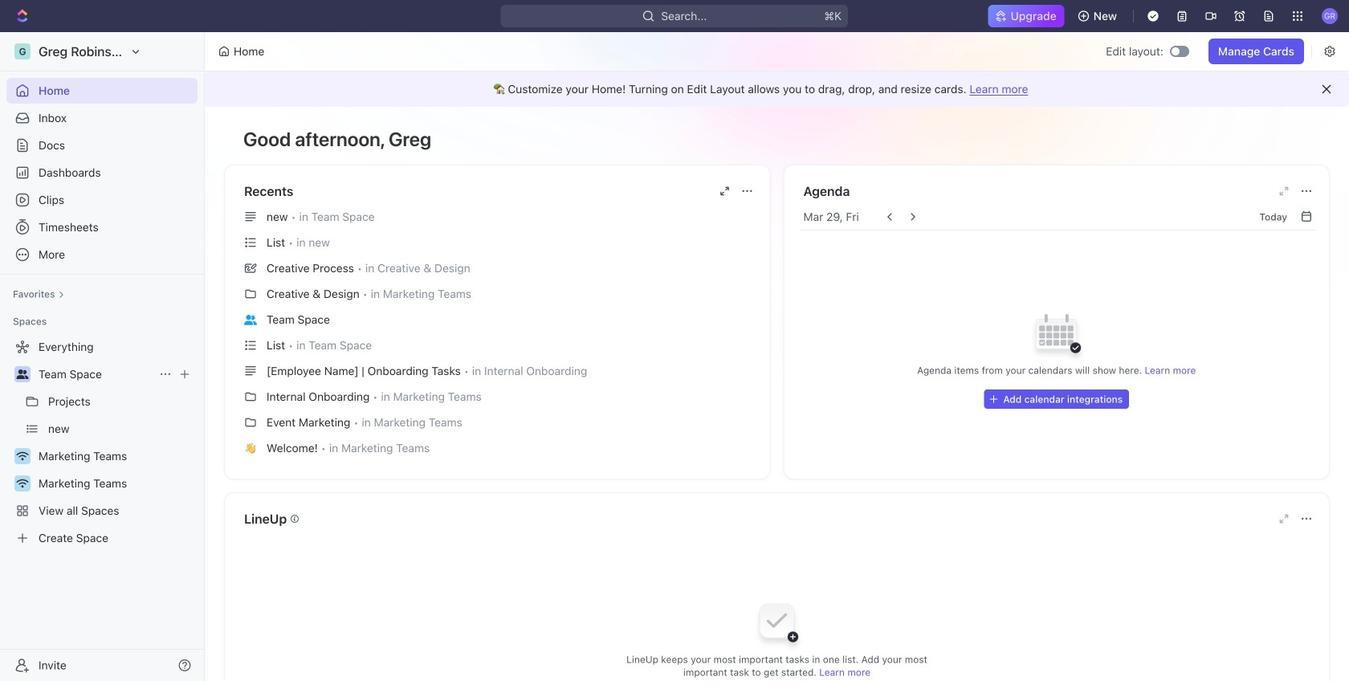 Task type: locate. For each thing, give the bounding box(es) containing it.
tree
[[6, 334, 198, 551]]

alert
[[205, 71, 1349, 107]]

user group image
[[244, 315, 257, 325]]

user group image
[[16, 369, 29, 379]]



Task type: vqa. For each thing, say whether or not it's contained in the screenshot.
wifi icon
yes



Task type: describe. For each thing, give the bounding box(es) containing it.
greg robinson's workspace, , element
[[14, 43, 31, 59]]

tree inside sidebar navigation
[[6, 334, 198, 551]]

sidebar navigation
[[0, 32, 208, 681]]

wifi image
[[16, 479, 29, 488]]

wifi image
[[16, 451, 29, 461]]



